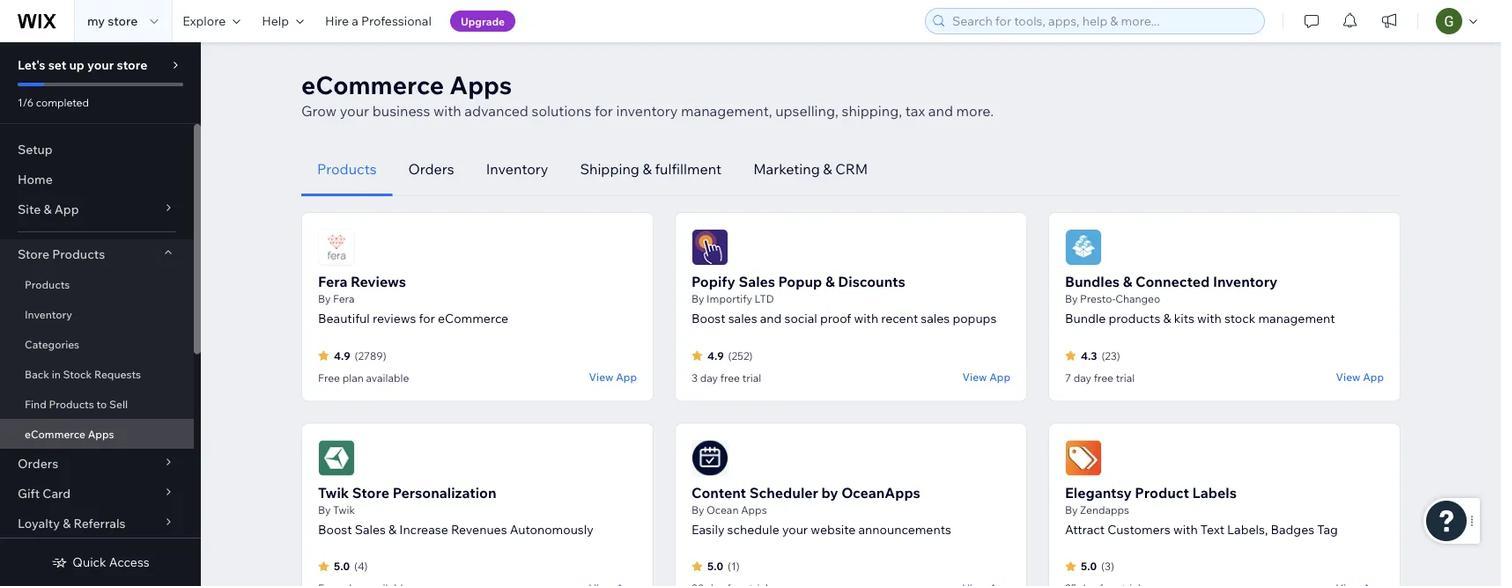 Task type: describe. For each thing, give the bounding box(es) containing it.
reviews
[[351, 273, 406, 291]]

importify
[[707, 293, 752, 306]]

hire
[[325, 13, 349, 29]]

professional
[[361, 13, 432, 29]]

quick
[[73, 555, 106, 571]]

kits
[[1174, 311, 1195, 326]]

& inside button
[[823, 160, 832, 178]]

app for popify sales popup & discounts
[[990, 371, 1011, 384]]

marketing & crm
[[754, 160, 868, 178]]

access
[[109, 555, 150, 571]]

Search for tools, apps, help & more... field
[[947, 9, 1259, 33]]

back in stock requests
[[25, 368, 141, 381]]

store inside dropdown button
[[18, 247, 49, 262]]

day for bundles
[[1074, 371, 1092, 385]]

gift card button
[[0, 479, 194, 509]]

(4)
[[354, 560, 368, 574]]

popup
[[779, 273, 822, 291]]

5.0 (1)
[[708, 560, 740, 574]]

easily
[[692, 522, 725, 538]]

app for bundles & connected inventory
[[1363, 371, 1384, 384]]

orders button
[[0, 449, 194, 479]]

store products button
[[0, 240, 194, 270]]

inventory for the inventory link
[[25, 308, 72, 321]]

badges
[[1271, 522, 1315, 538]]

3 day free trial
[[692, 371, 762, 385]]

4.3 (23)
[[1081, 349, 1121, 363]]

a
[[352, 13, 359, 29]]

let's
[[18, 57, 45, 73]]

inventory button
[[470, 143, 564, 197]]

loyalty & referrals button
[[0, 509, 194, 539]]

popify
[[692, 273, 736, 291]]

products up ecommerce apps
[[49, 398, 94, 411]]

view app button for bundles & connected inventory
[[1336, 370, 1384, 386]]

4.9 for fera
[[334, 349, 350, 363]]

marketing
[[754, 160, 820, 178]]

your inside content scheduler by oceanapps by ocean apps easily schedule your website announcements
[[782, 522, 808, 538]]

0 vertical spatial twik
[[318, 484, 349, 502]]

presto-
[[1080, 293, 1116, 306]]

orders for orders button
[[409, 160, 454, 178]]

view for fera reviews
[[589, 371, 614, 384]]

apps for ecommerce apps grow your business with advanced solutions for inventory management, upselling, shipping, tax and more.
[[450, 69, 512, 100]]

2 sales from the left
[[921, 311, 950, 326]]

hire a professional link
[[315, 0, 442, 42]]

(1)
[[728, 560, 740, 574]]

to
[[97, 398, 107, 411]]

sell
[[109, 398, 128, 411]]

by
[[822, 484, 839, 502]]

requests
[[94, 368, 141, 381]]

shipping
[[580, 160, 640, 178]]

view for popify sales popup & discounts
[[963, 371, 987, 384]]

solutions
[[532, 102, 592, 120]]

changeo
[[1116, 293, 1161, 306]]

website
[[811, 522, 856, 538]]

ecommerce inside fera reviews by fera beautiful reviews for ecommerce
[[438, 311, 509, 326]]

free for bundles
[[1094, 371, 1114, 385]]

by inside popify sales popup & discounts by importify ltd boost sales and social proof with recent sales popups
[[692, 293, 704, 306]]

inventory link
[[0, 300, 194, 330]]

your for ecommerce
[[340, 102, 369, 120]]

zendapps
[[1080, 504, 1130, 517]]

orders button
[[393, 143, 470, 197]]

for inside ecommerce apps grow your business with advanced solutions for inventory management, upselling, shipping, tax and more.
[[595, 102, 613, 120]]

announcements
[[859, 522, 952, 538]]

twik store personalization icon image
[[318, 440, 355, 477]]

more.
[[957, 102, 994, 120]]

loyalty & referrals
[[18, 516, 126, 532]]

1 vertical spatial fera
[[333, 293, 355, 306]]

tag
[[1318, 522, 1338, 538]]

popups
[[953, 311, 997, 326]]

revenues
[[451, 522, 507, 538]]

1 sales from the left
[[728, 311, 757, 326]]

0 vertical spatial store
[[108, 13, 138, 29]]

fera reviews icon image
[[318, 229, 355, 266]]

free
[[318, 371, 340, 385]]

and inside popify sales popup & discounts by importify ltd boost sales and social proof with recent sales popups
[[760, 311, 782, 326]]

in
[[52, 368, 61, 381]]

with inside bundles & connected inventory by presto-changeo bundle products & kits with stock management
[[1198, 311, 1222, 326]]

4.9 for popify
[[708, 349, 724, 363]]

hire a professional
[[325, 13, 432, 29]]

find
[[25, 398, 46, 411]]

view app for bundles & connected inventory
[[1336, 371, 1384, 384]]

by inside bundles & connected inventory by presto-changeo bundle products & kits with stock management
[[1065, 293, 1078, 306]]

back in stock requests link
[[0, 360, 194, 389]]

(23)
[[1102, 349, 1121, 363]]

quick access button
[[51, 555, 150, 571]]

upgrade button
[[450, 11, 516, 32]]

referrals
[[74, 516, 126, 532]]

app for fera reviews
[[616, 371, 637, 384]]

social
[[785, 311, 818, 326]]

popify sales popup & discounts icon image
[[692, 229, 729, 266]]

twik store personalization by twik boost sales & increase revenues autonomously
[[318, 484, 594, 538]]

view app for popify sales popup & discounts
[[963, 371, 1011, 384]]

shipping & fulfillment
[[580, 160, 722, 178]]

products inside button
[[317, 160, 377, 178]]

apps inside content scheduler by oceanapps by ocean apps easily schedule your website announcements
[[741, 504, 767, 517]]

ecommerce for ecommerce apps grow your business with advanced solutions for inventory management, upselling, shipping, tax and more.
[[301, 69, 444, 100]]

gift card
[[18, 486, 71, 502]]

bundles & connected inventory icon image
[[1065, 229, 1102, 266]]

tab list containing products
[[301, 143, 1401, 197]]

tax
[[906, 102, 925, 120]]

and inside ecommerce apps grow your business with advanced solutions for inventory management, upselling, shipping, tax and more.
[[929, 102, 953, 120]]

view for bundles & connected inventory
[[1336, 371, 1361, 384]]

customers
[[1108, 522, 1171, 538]]

& inside twik store personalization by twik boost sales & increase revenues autonomously
[[389, 522, 397, 538]]

upgrade
[[461, 15, 505, 28]]

orders for orders dropdown button
[[18, 456, 58, 472]]

for inside fera reviews by fera beautiful reviews for ecommerce
[[419, 311, 435, 326]]

(2789)
[[355, 349, 387, 363]]

inventory for inventory button
[[486, 160, 548, 178]]

content scheduler by oceanapps icon image
[[692, 440, 729, 477]]

up
[[69, 57, 84, 73]]

by inside content scheduler by oceanapps by ocean apps easily schedule your website announcements
[[692, 504, 704, 517]]

sales inside popify sales popup & discounts by importify ltd boost sales and social proof with recent sales popups
[[739, 273, 775, 291]]

site & app
[[18, 202, 79, 217]]

explore
[[183, 13, 226, 29]]

content scheduler by oceanapps by ocean apps easily schedule your website announcements
[[692, 484, 952, 538]]

loyalty
[[18, 516, 60, 532]]

popify sales popup & discounts by importify ltd boost sales and social proof with recent sales popups
[[692, 273, 997, 326]]



Task type: vqa. For each thing, say whether or not it's contained in the screenshot.


Task type: locate. For each thing, give the bounding box(es) containing it.
1 vertical spatial your
[[340, 102, 369, 120]]

1 horizontal spatial view app button
[[963, 370, 1011, 386]]

0 horizontal spatial boost
[[318, 522, 352, 538]]

sales up ltd
[[739, 273, 775, 291]]

2 horizontal spatial apps
[[741, 504, 767, 517]]

help button
[[251, 0, 315, 42]]

ecommerce
[[301, 69, 444, 100], [438, 311, 509, 326], [25, 428, 85, 441]]

& inside popup button
[[44, 202, 52, 217]]

5.0
[[334, 560, 350, 574], [708, 560, 724, 574], [1081, 560, 1097, 574]]

ecommerce up "business"
[[301, 69, 444, 100]]

1 horizontal spatial day
[[1074, 371, 1092, 385]]

orders up the gift card
[[18, 456, 58, 472]]

1 vertical spatial sales
[[355, 522, 386, 538]]

5.0 left (3)
[[1081, 560, 1097, 574]]

0 vertical spatial ecommerce
[[301, 69, 444, 100]]

home
[[18, 172, 53, 187]]

fulfillment
[[655, 160, 722, 178]]

personalization
[[393, 484, 497, 502]]

3
[[692, 371, 698, 385]]

store down site
[[18, 247, 49, 262]]

7 day free trial
[[1065, 371, 1135, 385]]

view app
[[589, 371, 637, 384], [963, 371, 1011, 384], [1336, 371, 1384, 384]]

setup
[[18, 142, 53, 157]]

back
[[25, 368, 49, 381]]

1 5.0 from the left
[[334, 560, 350, 574]]

elegantsy product labels by zendapps attract customers with text labels, badges tag
[[1065, 484, 1338, 538]]

home link
[[0, 165, 194, 195]]

2 horizontal spatial view
[[1336, 371, 1361, 384]]

& right popup
[[826, 273, 835, 291]]

1 horizontal spatial view
[[963, 371, 987, 384]]

and
[[929, 102, 953, 120], [760, 311, 782, 326]]

view
[[589, 371, 614, 384], [963, 371, 987, 384], [1336, 371, 1361, 384]]

(3)
[[1102, 560, 1115, 574]]

by down twik store personalization icon
[[318, 504, 331, 517]]

& inside button
[[643, 160, 652, 178]]

2 vertical spatial ecommerce
[[25, 428, 85, 441]]

store products
[[18, 247, 105, 262]]

with inside elegantsy product labels by zendapps attract customers with text labels, badges tag
[[1174, 522, 1198, 538]]

ecommerce apps link
[[0, 419, 194, 449]]

let's set up your store
[[18, 57, 148, 73]]

inventory inside bundles & connected inventory by presto-changeo bundle products & kits with stock management
[[1213, 273, 1278, 291]]

0 horizontal spatial store
[[18, 247, 49, 262]]

trial for sales
[[743, 371, 762, 385]]

& up the changeo
[[1123, 273, 1133, 291]]

sales down "importify"
[[728, 311, 757, 326]]

reviews
[[373, 311, 416, 326]]

sales up (4)
[[355, 522, 386, 538]]

schedule
[[728, 522, 780, 538]]

4.9 (252)
[[708, 349, 753, 363]]

ecommerce right "reviews"
[[438, 311, 509, 326]]

labels
[[1193, 484, 1237, 502]]

your inside "sidebar" element
[[87, 57, 114, 73]]

& left the increase
[[389, 522, 397, 538]]

by inside elegantsy product labels by zendapps attract customers with text labels, badges tag
[[1065, 504, 1078, 517]]

elegantsy
[[1065, 484, 1132, 502]]

2 free from the left
[[1094, 371, 1114, 385]]

2 horizontal spatial view app
[[1336, 371, 1384, 384]]

product
[[1135, 484, 1190, 502]]

store
[[18, 247, 49, 262], [352, 484, 390, 502]]

by up attract
[[1065, 504, 1078, 517]]

products down grow
[[317, 160, 377, 178]]

attract
[[1065, 522, 1105, 538]]

0 horizontal spatial your
[[87, 57, 114, 73]]

ecommerce inside "sidebar" element
[[25, 428, 85, 441]]

1 horizontal spatial and
[[929, 102, 953, 120]]

bundle
[[1065, 311, 1106, 326]]

3 5.0 from the left
[[1081, 560, 1097, 574]]

apps inside ecommerce apps grow your business with advanced solutions for inventory management, upselling, shipping, tax and more.
[[450, 69, 512, 100]]

& inside popify sales popup & discounts by importify ltd boost sales and social proof with recent sales popups
[[826, 273, 835, 291]]

day
[[700, 371, 718, 385], [1074, 371, 1092, 385]]

1 trial from the left
[[743, 371, 762, 385]]

1 horizontal spatial inventory
[[486, 160, 548, 178]]

0 horizontal spatial free
[[721, 371, 740, 385]]

& right site
[[44, 202, 52, 217]]

1/6
[[18, 96, 34, 109]]

stock
[[63, 368, 92, 381]]

4.9 up '3 day free trial'
[[708, 349, 724, 363]]

fera up beautiful
[[333, 293, 355, 306]]

& right shipping
[[643, 160, 652, 178]]

proof
[[820, 311, 851, 326]]

by up "easily" at left bottom
[[692, 504, 704, 517]]

inventory inside button
[[486, 160, 548, 178]]

your right grow
[[340, 102, 369, 120]]

0 vertical spatial inventory
[[486, 160, 548, 178]]

5.0 left (1) in the bottom left of the page
[[708, 560, 724, 574]]

1 horizontal spatial boost
[[692, 311, 726, 326]]

1 horizontal spatial 5.0
[[708, 560, 724, 574]]

text
[[1201, 522, 1225, 538]]

boost inside twik store personalization by twik boost sales & increase revenues autonomously
[[318, 522, 352, 538]]

0 vertical spatial and
[[929, 102, 953, 120]]

& inside dropdown button
[[63, 516, 71, 532]]

view app for fera reviews
[[589, 371, 637, 384]]

5.0 (4)
[[334, 560, 368, 574]]

trial down (252) on the bottom of page
[[743, 371, 762, 385]]

1 horizontal spatial 4.9
[[708, 349, 724, 363]]

boost up 5.0 (4)
[[318, 522, 352, 538]]

trial
[[743, 371, 762, 385], [1116, 371, 1135, 385]]

trial for &
[[1116, 371, 1135, 385]]

store inside "sidebar" element
[[117, 57, 148, 73]]

0 horizontal spatial and
[[760, 311, 782, 326]]

1 vertical spatial and
[[760, 311, 782, 326]]

0 vertical spatial sales
[[739, 273, 775, 291]]

1 horizontal spatial free
[[1094, 371, 1114, 385]]

1 view app button from the left
[[589, 370, 637, 386]]

by up bundle
[[1065, 293, 1078, 306]]

your left the website
[[782, 522, 808, 538]]

1 horizontal spatial store
[[352, 484, 390, 502]]

0 horizontal spatial day
[[700, 371, 718, 385]]

ecommerce apps
[[25, 428, 114, 441]]

1 horizontal spatial your
[[340, 102, 369, 120]]

1 horizontal spatial view app
[[963, 371, 1011, 384]]

labels,
[[1228, 522, 1268, 538]]

inventory inside "sidebar" element
[[25, 308, 72, 321]]

apps down to
[[88, 428, 114, 441]]

ecommerce down 'find'
[[25, 428, 85, 441]]

elegantsy product labels icon image
[[1065, 440, 1102, 477]]

management,
[[681, 102, 772, 120]]

2 horizontal spatial 5.0
[[1081, 560, 1097, 574]]

day right 3
[[700, 371, 718, 385]]

stock
[[1225, 311, 1256, 326]]

1 vertical spatial store
[[352, 484, 390, 502]]

orders
[[409, 160, 454, 178], [18, 456, 58, 472]]

0 horizontal spatial view
[[589, 371, 614, 384]]

with inside popify sales popup & discounts by importify ltd boost sales and social proof with recent sales popups
[[854, 311, 879, 326]]

orders down "business"
[[409, 160, 454, 178]]

1 view from the left
[[589, 371, 614, 384]]

sales inside twik store personalization by twik boost sales & increase revenues autonomously
[[355, 522, 386, 538]]

1 free from the left
[[721, 371, 740, 385]]

view app button for fera reviews
[[589, 370, 637, 386]]

0 horizontal spatial sales
[[355, 522, 386, 538]]

scheduler
[[750, 484, 819, 502]]

5.0 for twik
[[334, 560, 350, 574]]

view app button
[[589, 370, 637, 386], [963, 370, 1011, 386], [1336, 370, 1384, 386]]

0 horizontal spatial sales
[[728, 311, 757, 326]]

set
[[48, 57, 66, 73]]

products down store products
[[25, 278, 70, 291]]

my store
[[87, 13, 138, 29]]

connected
[[1136, 273, 1210, 291]]

tab list
[[301, 143, 1401, 197]]

find products to sell
[[25, 398, 128, 411]]

0 horizontal spatial trial
[[743, 371, 762, 385]]

2 vertical spatial your
[[782, 522, 808, 538]]

orders inside dropdown button
[[18, 456, 58, 472]]

1 horizontal spatial trial
[[1116, 371, 1135, 385]]

free
[[721, 371, 740, 385], [1094, 371, 1114, 385]]

find products to sell link
[[0, 389, 194, 419]]

store inside twik store personalization by twik boost sales & increase revenues autonomously
[[352, 484, 390, 502]]

store down twik store personalization icon
[[352, 484, 390, 502]]

by up beautiful
[[318, 293, 331, 306]]

2 horizontal spatial inventory
[[1213, 273, 1278, 291]]

trial down (23)
[[1116, 371, 1135, 385]]

2 view app button from the left
[[963, 370, 1011, 386]]

shipping,
[[842, 102, 902, 120]]

2 vertical spatial apps
[[741, 504, 767, 517]]

products up products link
[[52, 247, 105, 262]]

& right loyalty
[[63, 516, 71, 532]]

1 horizontal spatial orders
[[409, 160, 454, 178]]

0 vertical spatial fera
[[318, 273, 348, 291]]

orders inside button
[[409, 160, 454, 178]]

0 vertical spatial orders
[[409, 160, 454, 178]]

free for popify
[[721, 371, 740, 385]]

products
[[1109, 311, 1161, 326]]

0 horizontal spatial view app
[[589, 371, 637, 384]]

2 trial from the left
[[1116, 371, 1135, 385]]

1 vertical spatial apps
[[88, 428, 114, 441]]

(252)
[[728, 349, 753, 363]]

fera down 'fera reviews icon'
[[318, 273, 348, 291]]

fera reviews by fera beautiful reviews for ecommerce
[[318, 273, 509, 326]]

discounts
[[838, 273, 906, 291]]

3 view app button from the left
[[1336, 370, 1384, 386]]

products inside dropdown button
[[52, 247, 105, 262]]

1 vertical spatial twik
[[333, 504, 355, 517]]

boost inside popify sales popup & discounts by importify ltd boost sales and social proof with recent sales popups
[[692, 311, 726, 326]]

5.0 for content
[[708, 560, 724, 574]]

& left 'kits'
[[1164, 311, 1172, 326]]

& left crm
[[823, 160, 832, 178]]

your
[[87, 57, 114, 73], [340, 102, 369, 120], [782, 522, 808, 538]]

ecommerce for ecommerce apps
[[25, 428, 85, 441]]

your right up in the top of the page
[[87, 57, 114, 73]]

1 vertical spatial store
[[117, 57, 148, 73]]

2 5.0 from the left
[[708, 560, 724, 574]]

with right 'kits'
[[1198, 311, 1222, 326]]

4.9 up plan
[[334, 349, 350, 363]]

4.9 (2789)
[[334, 349, 387, 363]]

0 horizontal spatial 4.9
[[334, 349, 350, 363]]

marketing & crm button
[[738, 143, 884, 197]]

categories
[[25, 338, 79, 351]]

with right proof
[[854, 311, 879, 326]]

with left text at the bottom of page
[[1174, 522, 1198, 538]]

1 horizontal spatial sales
[[921, 311, 950, 326]]

0 horizontal spatial orders
[[18, 456, 58, 472]]

increase
[[399, 522, 448, 538]]

inventory down advanced
[[486, 160, 548, 178]]

shipping & fulfillment button
[[564, 143, 738, 197]]

ecommerce apps grow your business with advanced solutions for inventory management, upselling, shipping, tax and more.
[[301, 69, 994, 120]]

5.0 left (4)
[[334, 560, 350, 574]]

3 view from the left
[[1336, 371, 1361, 384]]

store right my
[[108, 13, 138, 29]]

0 vertical spatial store
[[18, 247, 49, 262]]

view app button for popify sales popup & discounts
[[963, 370, 1011, 386]]

1 vertical spatial boost
[[318, 522, 352, 538]]

1 horizontal spatial for
[[595, 102, 613, 120]]

app inside site & app popup button
[[54, 202, 79, 217]]

1 day from the left
[[700, 371, 718, 385]]

1 horizontal spatial apps
[[450, 69, 512, 100]]

2 horizontal spatial your
[[782, 522, 808, 538]]

3 view app from the left
[[1336, 371, 1384, 384]]

for right solutions
[[595, 102, 613, 120]]

twik
[[318, 484, 349, 502], [333, 504, 355, 517]]

0 vertical spatial apps
[[450, 69, 512, 100]]

boost
[[692, 311, 726, 326], [318, 522, 352, 538]]

0 horizontal spatial apps
[[88, 428, 114, 441]]

autonomously
[[510, 522, 594, 538]]

day for popify
[[700, 371, 718, 385]]

1 vertical spatial for
[[419, 311, 435, 326]]

grow
[[301, 102, 337, 120]]

crm
[[836, 160, 868, 178]]

ecommerce inside ecommerce apps grow your business with advanced solutions for inventory management, upselling, shipping, tax and more.
[[301, 69, 444, 100]]

1 vertical spatial ecommerce
[[438, 311, 509, 326]]

boost down "importify"
[[692, 311, 726, 326]]

2 day from the left
[[1074, 371, 1092, 385]]

upselling,
[[776, 102, 839, 120]]

by down popify on the top left
[[692, 293, 704, 306]]

0 vertical spatial boost
[[692, 311, 726, 326]]

apps up advanced
[[450, 69, 512, 100]]

and right tax
[[929, 102, 953, 120]]

1 vertical spatial orders
[[18, 456, 58, 472]]

your inside ecommerce apps grow your business with advanced solutions for inventory management, upselling, shipping, tax and more.
[[340, 102, 369, 120]]

with right "business"
[[433, 102, 461, 120]]

inventory up "categories"
[[25, 308, 72, 321]]

by inside twik store personalization by twik boost sales & increase revenues autonomously
[[318, 504, 331, 517]]

1 view app from the left
[[589, 371, 637, 384]]

2 view from the left
[[963, 371, 987, 384]]

apps inside "sidebar" element
[[88, 428, 114, 441]]

completed
[[36, 96, 89, 109]]

4.9
[[334, 349, 350, 363], [708, 349, 724, 363]]

0 vertical spatial your
[[87, 57, 114, 73]]

free down 4.9 (252)
[[721, 371, 740, 385]]

7
[[1065, 371, 1072, 385]]

for right "reviews"
[[419, 311, 435, 326]]

2 horizontal spatial view app button
[[1336, 370, 1384, 386]]

with inside ecommerce apps grow your business with advanced solutions for inventory management, upselling, shipping, tax and more.
[[433, 102, 461, 120]]

sales right the recent
[[921, 311, 950, 326]]

0 vertical spatial for
[[595, 102, 613, 120]]

for
[[595, 102, 613, 120], [419, 311, 435, 326]]

sidebar element
[[0, 42, 201, 587]]

0 horizontal spatial for
[[419, 311, 435, 326]]

inventory up stock
[[1213, 273, 1278, 291]]

free plan available
[[318, 371, 409, 385]]

apps up schedule
[[741, 504, 767, 517]]

free down 4.3 (23)
[[1094, 371, 1114, 385]]

0 horizontal spatial view app button
[[589, 370, 637, 386]]

1 vertical spatial inventory
[[1213, 273, 1278, 291]]

and down ltd
[[760, 311, 782, 326]]

beautiful
[[318, 311, 370, 326]]

2 view app from the left
[[963, 371, 1011, 384]]

1 4.9 from the left
[[334, 349, 350, 363]]

5.0 for elegantsy
[[1081, 560, 1097, 574]]

0 horizontal spatial inventory
[[25, 308, 72, 321]]

&
[[643, 160, 652, 178], [823, 160, 832, 178], [44, 202, 52, 217], [826, 273, 835, 291], [1123, 273, 1133, 291], [1164, 311, 1172, 326], [63, 516, 71, 532], [389, 522, 397, 538]]

apps for ecommerce apps
[[88, 428, 114, 441]]

by inside fera reviews by fera beautiful reviews for ecommerce
[[318, 293, 331, 306]]

products button
[[301, 143, 393, 197]]

card
[[43, 486, 71, 502]]

2 4.9 from the left
[[708, 349, 724, 363]]

0 horizontal spatial 5.0
[[334, 560, 350, 574]]

store down my store
[[117, 57, 148, 73]]

oceanapps
[[842, 484, 921, 502]]

ltd
[[755, 293, 774, 306]]

site & app button
[[0, 195, 194, 225]]

your for let's
[[87, 57, 114, 73]]

day right '7'
[[1074, 371, 1092, 385]]

2 vertical spatial inventory
[[25, 308, 72, 321]]

ocean
[[707, 504, 739, 517]]

1 horizontal spatial sales
[[739, 273, 775, 291]]



